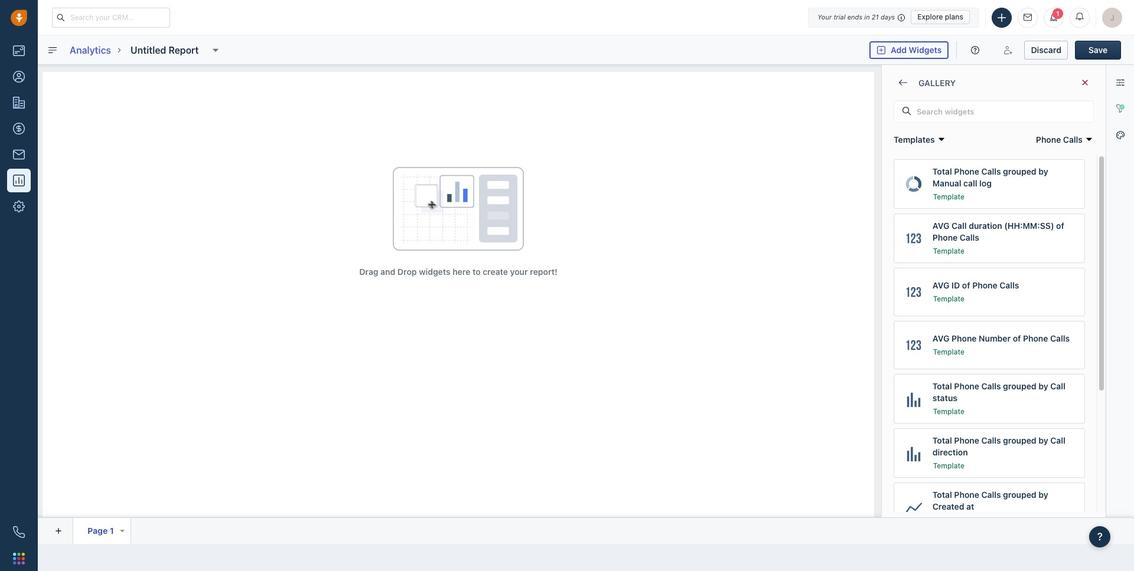 Task type: locate. For each thing, give the bounding box(es) containing it.
explore plans
[[918, 12, 964, 21]]

trial
[[834, 13, 846, 21]]

phone element
[[7, 521, 31, 545]]

explore
[[918, 12, 943, 21]]

in
[[865, 13, 870, 21]]

1 link
[[1044, 7, 1064, 27]]

your
[[818, 13, 832, 21]]

plans
[[945, 12, 964, 21]]

ends
[[848, 13, 863, 21]]

phone image
[[13, 527, 25, 539]]



Task type: vqa. For each thing, say whether or not it's contained in the screenshot.
Your trial ends in 21 days at the right top of page
yes



Task type: describe. For each thing, give the bounding box(es) containing it.
your trial ends in 21 days
[[818, 13, 895, 21]]

days
[[881, 13, 895, 21]]

Search your CRM... text field
[[52, 7, 170, 27]]

explore plans link
[[911, 10, 970, 24]]

21
[[872, 13, 879, 21]]

1
[[1056, 10, 1060, 17]]

freshworks switcher image
[[13, 553, 25, 565]]



